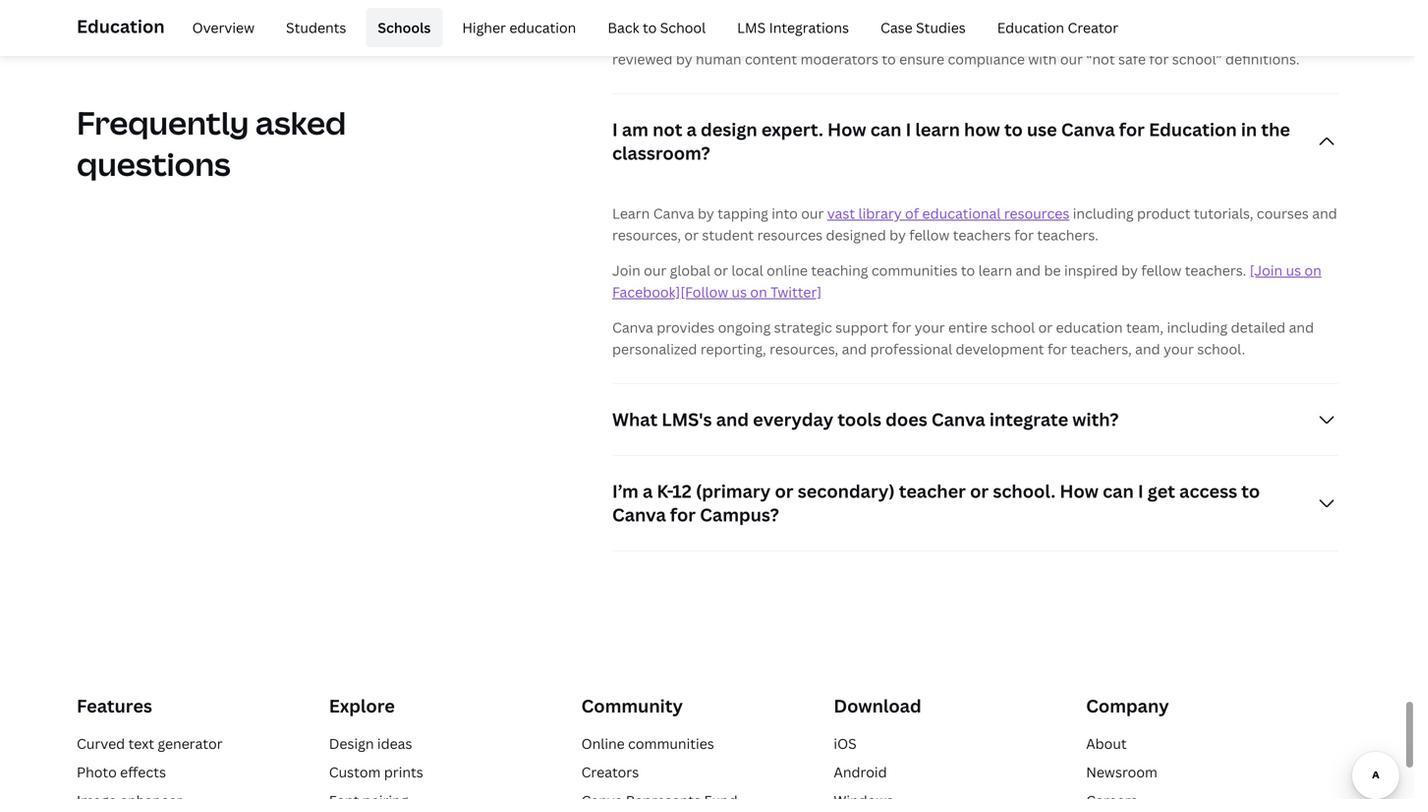 Task type: locate. For each thing, give the bounding box(es) containing it.
design
[[329, 735, 374, 753]]

detailed
[[1232, 318, 1286, 336]]

0 horizontal spatial education
[[510, 18, 576, 37]]

school. down integrate
[[993, 479, 1056, 503]]

about link
[[1087, 735, 1127, 753]]

access
[[1180, 479, 1238, 503]]

1 horizontal spatial by
[[890, 225, 906, 244]]

and right courses
[[1313, 204, 1338, 222]]

0 vertical spatial your
[[915, 318, 945, 336]]

resources, down the strategic
[[770, 339, 839, 358]]

fellow down product
[[1142, 261, 1182, 279]]

or right "teacher"
[[970, 479, 989, 503]]

or right (primary
[[775, 479, 794, 503]]

0 horizontal spatial learn
[[916, 117, 960, 141]]

custom
[[329, 763, 381, 782]]

team,
[[1127, 318, 1164, 336]]

teachers. inside "including product tutorials, courses and resources, or student resources designed by fellow teachers for teachers."
[[1038, 225, 1099, 244]]

how right expert.
[[828, 117, 867, 141]]

1 vertical spatial including
[[1167, 318, 1228, 336]]

resources, inside "including product tutorials, courses and resources, or student resources designed by fellow teachers for teachers."
[[612, 225, 681, 244]]

1 horizontal spatial can
[[1103, 479, 1134, 503]]

features
[[77, 694, 152, 718]]

resources down into
[[758, 225, 823, 244]]

for left campus?
[[670, 503, 696, 527]]

1 vertical spatial our
[[644, 261, 667, 279]]

1 horizontal spatial resources
[[1005, 204, 1070, 222]]

personalized
[[612, 339, 697, 358]]

0 vertical spatial our
[[801, 204, 824, 222]]

how down with?
[[1060, 479, 1099, 503]]

our right into
[[801, 204, 824, 222]]

[join us on facebook]
[[612, 261, 1322, 301]]

0 vertical spatial including
[[1073, 204, 1134, 222]]

can inside i'm a k-12 (primary or secondary) teacher or school. how can i get access to canva for campus?
[[1103, 479, 1134, 503]]

by up student
[[698, 204, 714, 222]]

0 vertical spatial learn
[[916, 117, 960, 141]]

1 horizontal spatial learn
[[979, 261, 1013, 279]]

including
[[1073, 204, 1134, 222], [1167, 318, 1228, 336]]

curved
[[77, 735, 125, 753]]

a inside i am not a design expert. how can i learn how to use canva for education in the classroom?
[[687, 117, 697, 141]]

your
[[915, 318, 945, 336], [1164, 339, 1194, 358]]

school. down detailed
[[1198, 339, 1246, 358]]

0 horizontal spatial resources
[[758, 225, 823, 244]]

your up professional
[[915, 318, 945, 336]]

1 horizontal spatial school.
[[1198, 339, 1246, 358]]

0 horizontal spatial us
[[732, 282, 747, 301]]

to right the access
[[1242, 479, 1261, 503]]

can
[[871, 117, 902, 141], [1103, 479, 1134, 503]]

education
[[510, 18, 576, 37], [1056, 318, 1123, 336]]

resources, inside canva provides ongoing strategic support for your entire school or education team, including detailed and personalized reporting, resources, and professional development for teachers, and your school.
[[770, 339, 839, 358]]

education inside i am not a design expert. how can i learn how to use canva for education in the classroom?
[[1149, 117, 1237, 141]]

library
[[859, 204, 902, 222]]

1 vertical spatial on
[[751, 282, 768, 301]]

what lms's and everyday tools does canva integrate with? button
[[612, 384, 1339, 455]]

education inside menu bar
[[998, 18, 1065, 37]]

creators link
[[582, 763, 639, 782]]

for up product
[[1120, 117, 1145, 141]]

community
[[582, 694, 683, 718]]

resources
[[1005, 204, 1070, 222], [758, 225, 823, 244]]

explore
[[329, 694, 395, 718]]

in
[[1242, 117, 1258, 141]]

frequently asked questions
[[77, 101, 346, 185]]

education inside canva provides ongoing strategic support for your entire school or education team, including detailed and personalized reporting, resources, and professional development for teachers, and your school.
[[1056, 318, 1123, 336]]

1 horizontal spatial resources,
[[770, 339, 839, 358]]

1 vertical spatial resources
[[758, 225, 823, 244]]

1 horizontal spatial our
[[801, 204, 824, 222]]

fellow inside "including product tutorials, courses and resources, or student resources designed by fellow teachers for teachers."
[[910, 225, 950, 244]]

am
[[622, 117, 649, 141]]

us down the local
[[732, 282, 747, 301]]

1 horizontal spatial communities
[[872, 261, 958, 279]]

our
[[801, 204, 824, 222], [644, 261, 667, 279]]

our up the facebook]
[[644, 261, 667, 279]]

i
[[612, 117, 618, 141], [906, 117, 912, 141], [1138, 479, 1144, 503]]

learn inside i am not a design expert. how can i learn how to use canva for education in the classroom?
[[916, 117, 960, 141]]

school. inside i'm a k-12 (primary or secondary) teacher or school. how can i get access to canva for campus?
[[993, 479, 1056, 503]]

on down the local
[[751, 282, 768, 301]]

menu bar containing overview
[[173, 8, 1131, 47]]

can up library
[[871, 117, 902, 141]]

1 vertical spatial how
[[1060, 479, 1099, 503]]

0 horizontal spatial on
[[751, 282, 768, 301]]

photo effects link
[[77, 763, 166, 782]]

1 horizontal spatial education
[[998, 18, 1065, 37]]

to left "use"
[[1005, 117, 1023, 141]]

1 horizontal spatial a
[[687, 117, 697, 141]]

teachers
[[953, 225, 1011, 244]]

0 vertical spatial how
[[828, 117, 867, 141]]

overview
[[192, 18, 255, 37]]

1 vertical spatial can
[[1103, 479, 1134, 503]]

us inside [join us on facebook]
[[1286, 261, 1302, 279]]

0 horizontal spatial communities
[[628, 735, 715, 753]]

0 horizontal spatial education
[[77, 14, 165, 38]]

us right [join
[[1286, 261, 1302, 279]]

or up global
[[685, 225, 699, 244]]

learn
[[916, 117, 960, 141], [979, 261, 1013, 279]]

education right higher
[[510, 18, 576, 37]]

1 vertical spatial your
[[1164, 339, 1194, 358]]

2 horizontal spatial education
[[1149, 117, 1237, 141]]

1 horizontal spatial education
[[1056, 318, 1123, 336]]

for left teachers,
[[1048, 339, 1068, 358]]

[follow
[[681, 282, 729, 301]]

0 horizontal spatial fellow
[[910, 225, 950, 244]]

communities down 'community'
[[628, 735, 715, 753]]

for inside "including product tutorials, courses and resources, or student resources designed by fellow teachers for teachers."
[[1015, 225, 1034, 244]]

or left the local
[[714, 261, 728, 279]]

0 horizontal spatial teachers.
[[1038, 225, 1099, 244]]

1 vertical spatial us
[[732, 282, 747, 301]]

ios android
[[834, 735, 887, 782]]

resources inside "including product tutorials, courses and resources, or student resources designed by fellow teachers for teachers."
[[758, 225, 823, 244]]

be
[[1045, 261, 1061, 279]]

a left the k-
[[643, 479, 653, 503]]

join
[[612, 261, 641, 279]]

on
[[1305, 261, 1322, 279], [751, 282, 768, 301]]

expert.
[[762, 117, 824, 141]]

i left the how
[[906, 117, 912, 141]]

canva inside canva provides ongoing strategic support for your entire school or education team, including detailed and personalized reporting, resources, and professional development for teachers, and your school.
[[612, 318, 654, 336]]

ideas
[[377, 735, 412, 753]]

by
[[698, 204, 714, 222], [890, 225, 906, 244], [1122, 261, 1138, 279]]

including right team,
[[1167, 318, 1228, 336]]

0 vertical spatial teachers.
[[1038, 225, 1099, 244]]

canva
[[1062, 117, 1116, 141], [653, 204, 695, 222], [612, 318, 654, 336], [932, 407, 986, 431], [612, 503, 666, 527]]

1 horizontal spatial how
[[1060, 479, 1099, 503]]

0 vertical spatial us
[[1286, 261, 1302, 279]]

or right "school"
[[1039, 318, 1053, 336]]

0 horizontal spatial your
[[915, 318, 945, 336]]

2 horizontal spatial by
[[1122, 261, 1138, 279]]

teachers.
[[1038, 225, 1099, 244], [1185, 261, 1247, 279]]

0 vertical spatial a
[[687, 117, 697, 141]]

photo
[[77, 763, 117, 782]]

educational
[[923, 204, 1001, 222]]

0 vertical spatial fellow
[[910, 225, 950, 244]]

0 horizontal spatial how
[[828, 117, 867, 141]]

resources, down learn
[[612, 225, 681, 244]]

resources up 'teachers'
[[1005, 204, 1070, 222]]

i left am
[[612, 117, 618, 141]]

0 vertical spatial by
[[698, 204, 714, 222]]

1 horizontal spatial including
[[1167, 318, 1228, 336]]

1 vertical spatial learn
[[979, 261, 1013, 279]]

1 horizontal spatial your
[[1164, 339, 1194, 358]]

tutorials,
[[1194, 204, 1254, 222]]

lms's
[[662, 407, 712, 431]]

design
[[701, 117, 758, 141]]

on for [follow
[[751, 282, 768, 301]]

0 vertical spatial resources
[[1005, 204, 1070, 222]]

0 vertical spatial resources,
[[612, 225, 681, 244]]

by down of
[[890, 225, 906, 244]]

ios
[[834, 735, 857, 753]]

fellow down of
[[910, 225, 950, 244]]

for right 'teachers'
[[1015, 225, 1034, 244]]

on right [join
[[1305, 261, 1322, 279]]

vast
[[828, 204, 855, 222]]

case studies
[[881, 18, 966, 37]]

including product tutorials, courses and resources, or student resources designed by fellow teachers for teachers.
[[612, 204, 1338, 244]]

including inside "including product tutorials, courses and resources, or student resources designed by fellow teachers for teachers."
[[1073, 204, 1134, 222]]

learn down 'teachers'
[[979, 261, 1013, 279]]

how
[[828, 117, 867, 141], [1060, 479, 1099, 503]]

1 vertical spatial fellow
[[1142, 261, 1182, 279]]

1 vertical spatial by
[[890, 225, 906, 244]]

teachers. up be
[[1038, 225, 1099, 244]]

a right not
[[687, 117, 697, 141]]

frequently
[[77, 101, 249, 144]]

2 vertical spatial by
[[1122, 261, 1138, 279]]

0 horizontal spatial including
[[1073, 204, 1134, 222]]

canva right "use"
[[1062, 117, 1116, 141]]

0 vertical spatial can
[[871, 117, 902, 141]]

1 horizontal spatial us
[[1286, 261, 1302, 279]]

and down support
[[842, 339, 867, 358]]

learn left the how
[[916, 117, 960, 141]]

learn for i
[[916, 117, 960, 141]]

education up teachers,
[[1056, 318, 1123, 336]]

can left get
[[1103, 479, 1134, 503]]

for inside i am not a design expert. how can i learn how to use canva for education in the classroom?
[[1120, 117, 1145, 141]]

0 horizontal spatial can
[[871, 117, 902, 141]]

by right inspired
[[1122, 261, 1138, 279]]

including up inspired
[[1073, 204, 1134, 222]]

i left get
[[1138, 479, 1144, 503]]

teachers. left [join
[[1185, 261, 1247, 279]]

entire
[[949, 318, 988, 336]]

fellow
[[910, 225, 950, 244], [1142, 261, 1182, 279]]

0 horizontal spatial by
[[698, 204, 714, 222]]

1 vertical spatial school.
[[993, 479, 1056, 503]]

1 vertical spatial teachers.
[[1185, 261, 1247, 279]]

education
[[77, 14, 165, 38], [998, 18, 1065, 37], [1149, 117, 1237, 141]]

integrations
[[769, 18, 849, 37]]

effects
[[120, 763, 166, 782]]

0 horizontal spatial school.
[[993, 479, 1056, 503]]

and right lms's
[[716, 407, 749, 431]]

0 horizontal spatial resources,
[[612, 225, 681, 244]]

i am not a design expert. how can i learn how to use canva for education in the classroom? button
[[612, 94, 1339, 189]]

communities down of
[[872, 261, 958, 279]]

about
[[1087, 735, 1127, 753]]

and inside "including product tutorials, courses and resources, or student resources designed by fellow teachers for teachers."
[[1313, 204, 1338, 222]]

1 vertical spatial education
[[1056, 318, 1123, 336]]

on inside [join us on facebook]
[[1305, 261, 1322, 279]]

menu bar
[[173, 8, 1131, 47]]

case studies link
[[869, 8, 978, 47]]

to inside i'm a k-12 (primary or secondary) teacher or school. how can i get access to canva for campus?
[[1242, 479, 1261, 503]]

can inside i am not a design expert. how can i learn how to use canva for education in the classroom?
[[871, 117, 902, 141]]

0 vertical spatial school.
[[1198, 339, 1246, 358]]

1 vertical spatial resources,
[[770, 339, 839, 358]]

0 vertical spatial on
[[1305, 261, 1322, 279]]

lms integrations
[[738, 18, 849, 37]]

0 vertical spatial education
[[510, 18, 576, 37]]

inspired
[[1065, 261, 1119, 279]]

0 horizontal spatial a
[[643, 479, 653, 503]]

1 horizontal spatial fellow
[[1142, 261, 1182, 279]]

and right detailed
[[1289, 318, 1315, 336]]

learn canva by tapping into our vast library of educational resources
[[612, 204, 1070, 222]]

to
[[643, 18, 657, 37], [1005, 117, 1023, 141], [961, 261, 976, 279], [1242, 479, 1261, 503]]

and down team,
[[1136, 339, 1161, 358]]

school.
[[1198, 339, 1246, 358], [993, 479, 1056, 503]]

canva up personalized
[[612, 318, 654, 336]]

canva left '12'
[[612, 503, 666, 527]]

1 horizontal spatial on
[[1305, 261, 1322, 279]]

1 vertical spatial communities
[[628, 735, 715, 753]]

strategic
[[774, 318, 832, 336]]

by inside "including product tutorials, courses and resources, or student resources designed by fellow teachers for teachers."
[[890, 225, 906, 244]]

communities inside online communities creators
[[628, 735, 715, 753]]

your right teachers,
[[1164, 339, 1194, 358]]

1 vertical spatial a
[[643, 479, 653, 503]]

and left be
[[1016, 261, 1041, 279]]

2 horizontal spatial i
[[1138, 479, 1144, 503]]



Task type: describe. For each thing, give the bounding box(es) containing it.
education creator
[[998, 18, 1119, 37]]

what lms's and everyday tools does canva integrate with?
[[612, 407, 1119, 431]]

to inside i am not a design expert. how can i learn how to use canva for education in the classroom?
[[1005, 117, 1023, 141]]

lms integrations link
[[726, 8, 861, 47]]

0 horizontal spatial our
[[644, 261, 667, 279]]

lms
[[738, 18, 766, 37]]

i'm
[[612, 479, 639, 503]]

i'm a k-12 (primary or secondary) teacher or school. how can i get access to canva for campus? button
[[612, 456, 1339, 550]]

canva inside i'm a k-12 (primary or secondary) teacher or school. how can i get access to canva for campus?
[[612, 503, 666, 527]]

students link
[[274, 8, 358, 47]]

how inside i am not a design expert. how can i learn how to use canva for education in the classroom?
[[828, 117, 867, 141]]

designed
[[826, 225, 887, 244]]

to right back
[[643, 18, 657, 37]]

teaching
[[811, 261, 869, 279]]

i inside i'm a k-12 (primary or secondary) teacher or school. how can i get access to canva for campus?
[[1138, 479, 1144, 503]]

classroom?
[[612, 141, 710, 165]]

download
[[834, 694, 922, 718]]

us for [join
[[1286, 261, 1302, 279]]

android link
[[834, 763, 887, 782]]

school
[[660, 18, 706, 37]]

on for [join
[[1305, 261, 1322, 279]]

school
[[991, 318, 1035, 336]]

newsroom link
[[1087, 763, 1158, 782]]

for inside i'm a k-12 (primary or secondary) teacher or school. how can i get access to canva for campus?
[[670, 503, 696, 527]]

reporting,
[[701, 339, 767, 358]]

product
[[1137, 204, 1191, 222]]

for up professional
[[892, 318, 912, 336]]

get
[[1148, 479, 1176, 503]]

creator
[[1068, 18, 1119, 37]]

canva right does in the bottom right of the page
[[932, 407, 986, 431]]

how inside i'm a k-12 (primary or secondary) teacher or school. how can i get access to canva for campus?
[[1060, 479, 1099, 503]]

or inside canva provides ongoing strategic support for your entire school or education team, including detailed and personalized reporting, resources, and professional development for teachers, and your school.
[[1039, 318, 1053, 336]]

12
[[673, 479, 692, 503]]

company
[[1087, 694, 1170, 718]]

i'm a k-12 (primary or secondary) teacher or school. how can i get access to canva for campus?
[[612, 479, 1261, 527]]

[follow us on twitter]
[[681, 282, 822, 301]]

android
[[834, 763, 887, 782]]

0 horizontal spatial i
[[612, 117, 618, 141]]

creators
[[582, 763, 639, 782]]

higher
[[462, 18, 506, 37]]

canva right learn
[[653, 204, 695, 222]]

professional
[[871, 339, 953, 358]]

tapping
[[718, 204, 769, 222]]

education inside menu bar
[[510, 18, 576, 37]]

use
[[1027, 117, 1058, 141]]

back to school link
[[596, 8, 718, 47]]

online
[[767, 261, 808, 279]]

global
[[670, 261, 711, 279]]

0 vertical spatial communities
[[872, 261, 958, 279]]

with?
[[1073, 407, 1119, 431]]

higher education link
[[451, 8, 588, 47]]

how
[[964, 117, 1001, 141]]

back
[[608, 18, 640, 37]]

prints
[[384, 763, 423, 782]]

education for education creator
[[998, 18, 1065, 37]]

curved text generator link
[[77, 735, 223, 753]]

online
[[582, 735, 625, 753]]

education for education
[[77, 14, 165, 38]]

canva inside i am not a design expert. how can i learn how to use canva for education in the classroom?
[[1062, 117, 1116, 141]]

us for [follow
[[732, 282, 747, 301]]

[follow us on twitter] link
[[681, 282, 822, 301]]

a inside i'm a k-12 (primary or secondary) teacher or school. how can i get access to canva for campus?
[[643, 479, 653, 503]]

generator
[[158, 735, 223, 753]]

newsroom
[[1087, 763, 1158, 782]]

the
[[1262, 117, 1291, 141]]

1 horizontal spatial i
[[906, 117, 912, 141]]

questions
[[77, 143, 231, 185]]

secondary)
[[798, 479, 895, 503]]

what
[[612, 407, 658, 431]]

tools
[[838, 407, 882, 431]]

[join
[[1250, 261, 1283, 279]]

online communities creators
[[582, 735, 715, 782]]

development
[[956, 339, 1045, 358]]

into
[[772, 204, 798, 222]]

back to school
[[608, 18, 706, 37]]

everyday
[[753, 407, 834, 431]]

online communities link
[[582, 735, 715, 753]]

school. inside canva provides ongoing strategic support for your entire school or education team, including detailed and personalized reporting, resources, and professional development for teachers, and your school.
[[1198, 339, 1246, 358]]

schools
[[378, 18, 431, 37]]

ios link
[[834, 735, 857, 753]]

education creator link
[[986, 8, 1131, 47]]

ongoing
[[718, 318, 771, 336]]

does
[[886, 407, 928, 431]]

facebook]
[[612, 282, 681, 301]]

1 horizontal spatial teachers.
[[1185, 261, 1247, 279]]

design ideas link
[[329, 735, 412, 753]]

overview link
[[180, 8, 266, 47]]

about newsroom
[[1087, 735, 1158, 782]]

campus?
[[700, 503, 779, 527]]

to down 'teachers'
[[961, 261, 976, 279]]

support
[[836, 318, 889, 336]]

higher education
[[462, 18, 576, 37]]

learn for to
[[979, 261, 1013, 279]]

of
[[906, 204, 919, 222]]

and inside dropdown button
[[716, 407, 749, 431]]

join our global or local online teaching communities to learn and be inspired by fellow teachers.
[[612, 261, 1250, 279]]

[join us on facebook] link
[[612, 261, 1322, 301]]

vast library of educational resources link
[[828, 204, 1070, 222]]

local
[[732, 261, 764, 279]]

students
[[286, 18, 346, 37]]

including inside canva provides ongoing strategic support for your entire school or education team, including detailed and personalized reporting, resources, and professional development for teachers, and your school.
[[1167, 318, 1228, 336]]

learn
[[612, 204, 650, 222]]

case
[[881, 18, 913, 37]]

or inside "including product tutorials, courses and resources, or student resources designed by fellow teachers for teachers."
[[685, 225, 699, 244]]

schools link
[[366, 8, 443, 47]]



Task type: vqa. For each thing, say whether or not it's contained in the screenshot.


